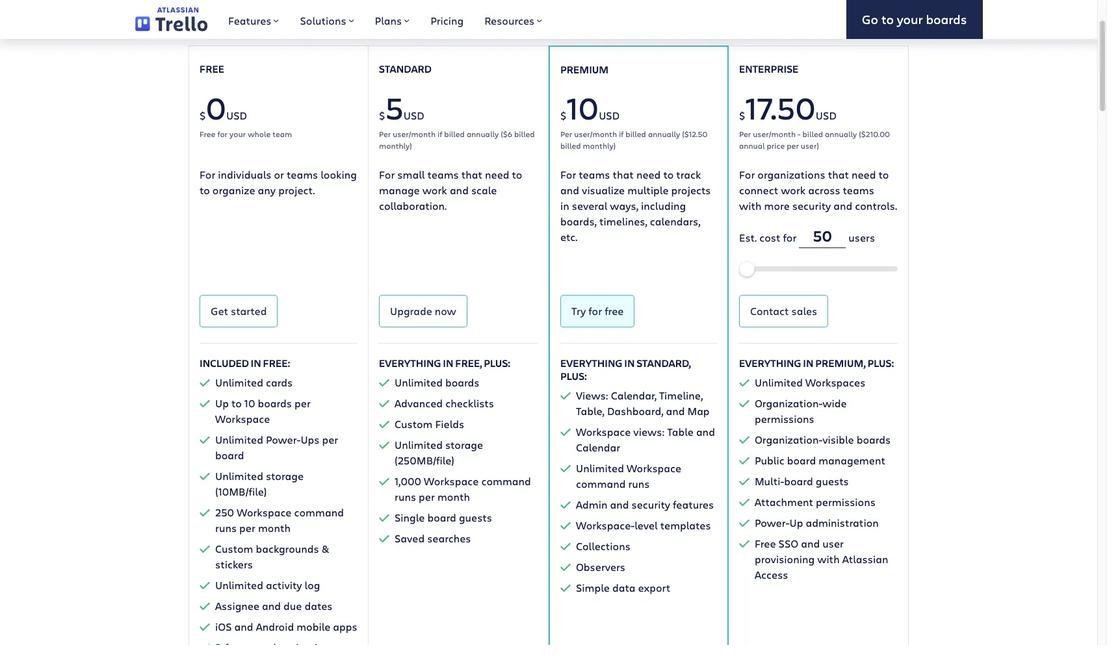 Task type: describe. For each thing, give the bounding box(es) containing it.
billed for 5
[[444, 129, 465, 139]]

sso
[[779, 537, 799, 551]]

everything in premium, plus:
[[739, 357, 894, 370]]

assignee
[[215, 600, 259, 613]]

export
[[638, 582, 671, 595]]

including
[[641, 199, 686, 213]]

everything in standard, plus:
[[561, 357, 691, 383]]

1,000
[[395, 475, 421, 489]]

teams inside for small teams that need to manage work and scale collaboration.
[[428, 168, 459, 182]]

per for 250 workspace command runs per month
[[239, 522, 255, 535]]

track
[[676, 168, 701, 182]]

wide
[[823, 397, 847, 411]]

command for 250 workspace command runs per month
[[294, 506, 344, 520]]

per for 17.50
[[739, 129, 751, 139]]

usd for 5
[[404, 109, 424, 122]]

($6
[[501, 129, 512, 139]]

scale
[[471, 184, 497, 197]]

public
[[755, 454, 785, 468]]

cards
[[266, 376, 293, 390]]

teams inside for individuals or teams looking to organize any project.
[[287, 168, 318, 182]]

runs for 250
[[215, 522, 237, 535]]

and right ios
[[234, 621, 253, 634]]

sales
[[792, 304, 818, 318]]

activity
[[266, 579, 302, 593]]

more
[[764, 199, 790, 213]]

backgrounds
[[256, 543, 319, 556]]

plus: for everything in premium, plus:
[[868, 357, 894, 370]]

connect
[[739, 184, 778, 197]]

ways,
[[610, 199, 639, 213]]

if for 5
[[438, 129, 442, 139]]

work inside for small teams that need to manage work and scale collaboration.
[[422, 184, 447, 197]]

power- inside unlimited power-ups per board
[[266, 433, 301, 447]]

user/month for 5
[[393, 129, 436, 139]]

unlimited for unlimited storage (10mb/file)
[[215, 470, 263, 483]]

0 vertical spatial your
[[897, 11, 923, 27]]

to inside the for organizations that need to connect work across teams with more security and controls.
[[879, 168, 889, 182]]

team
[[273, 129, 292, 139]]

atlassian trello image
[[135, 7, 207, 32]]

due
[[284, 600, 302, 613]]

pricing
[[431, 14, 464, 27]]

$ for 0
[[200, 109, 206, 122]]

features button
[[218, 0, 290, 39]]

individuals
[[218, 168, 271, 182]]

and up "android" on the bottom of the page
[[262, 600, 281, 613]]

unlimited for unlimited activity log
[[215, 579, 263, 593]]

try
[[572, 304, 586, 318]]

single board guests
[[395, 511, 492, 525]]

unlimited storage (250mb/file)
[[395, 438, 483, 468]]

user/month for 17.50
[[753, 129, 796, 139]]

usd for 17.50
[[816, 109, 837, 122]]

for for for teams that need to track and visualize multiple projects in several ways, including boards, timelines, calendars, etc.
[[561, 168, 576, 182]]

upgrade
[[390, 304, 432, 318]]

small
[[398, 168, 425, 182]]

dashboard,
[[607, 405, 664, 418]]

month for backgrounds
[[258, 522, 291, 535]]

workspace inside workspace views: table and calendar
[[576, 425, 631, 439]]

for for for individuals or teams looking to organize any project.
[[200, 168, 215, 182]]

templates
[[661, 519, 711, 533]]

saved searches
[[395, 532, 471, 546]]

workspace for 250 workspace command runs per month
[[237, 506, 292, 520]]

2 horizontal spatial for
[[783, 231, 797, 245]]

to inside the go to your boards link
[[882, 11, 894, 27]]

looking
[[321, 168, 357, 182]]

controls.
[[855, 199, 897, 213]]

visible
[[823, 433, 854, 447]]

data
[[612, 582, 636, 595]]

free,
[[455, 357, 482, 370]]

organizations
[[758, 168, 826, 182]]

collections
[[576, 540, 631, 554]]

in for everything in standard, plus:
[[624, 357, 635, 370]]

unlimited for unlimited cards
[[215, 376, 263, 390]]

unlimited for unlimited workspaces
[[755, 376, 803, 390]]

everything for unlimited boards
[[379, 357, 441, 370]]

need for for teams that need to track and visualize multiple projects in several ways, including boards, timelines, calendars, etc.
[[637, 168, 661, 182]]

ups
[[301, 433, 320, 447]]

$ for 5
[[379, 109, 385, 122]]

price
[[767, 141, 785, 151]]

est.
[[739, 231, 757, 245]]

management
[[819, 454, 886, 468]]

with inside free sso and user provisioning with atlassian access
[[817, 553, 840, 567]]

calendars,
[[650, 215, 701, 228]]

runs for 1,000
[[395, 490, 416, 504]]

views:
[[634, 425, 665, 439]]

$ for 17.50
[[739, 109, 745, 122]]

with inside the for organizations that need to connect work across teams with more security and controls.
[[739, 199, 762, 213]]

workspace for 1,000 workspace command runs per month
[[424, 475, 479, 489]]

started
[[231, 304, 267, 318]]

views: calendar, timeline, table, dashboard, and map
[[576, 389, 710, 418]]

to inside for individuals or teams looking to organize any project.
[[200, 184, 210, 197]]

1 horizontal spatial up
[[790, 516, 803, 530]]

workspace-level templates
[[576, 519, 711, 533]]

custom backgrounds & stickers
[[215, 543, 329, 572]]

for small teams that need to manage work and scale collaboration.
[[379, 168, 522, 213]]

fields
[[435, 418, 464, 431]]

need inside for small teams that need to manage work and scale collaboration.
[[485, 168, 510, 182]]

mobile
[[297, 621, 331, 634]]

workspace views: table and calendar
[[576, 425, 715, 455]]

administration
[[806, 516, 879, 530]]

atlassian
[[843, 553, 889, 567]]

billed for 10
[[626, 129, 646, 139]]

command for 1,000 workspace command runs per month
[[481, 475, 531, 489]]

per inside "$ 17.50 usd per user/month - billed annually ($210.00 annual price per user)"
[[787, 141, 799, 151]]

in for included in free:
[[251, 357, 261, 370]]

free inside $ 0 usd free for your whole team
[[200, 129, 216, 139]]

(10mb/file)
[[215, 485, 267, 499]]

and inside the views: calendar, timeline, table, dashboard, and map
[[666, 405, 685, 418]]

permissions inside organization-wide permissions
[[755, 412, 815, 426]]

-
[[798, 129, 801, 139]]

0
[[206, 87, 226, 128]]

premium
[[561, 62, 609, 76]]

($210.00
[[859, 129, 890, 139]]

across
[[808, 184, 840, 197]]

guests for multi-board guests
[[816, 475, 849, 489]]

table,
[[576, 405, 605, 418]]

board inside unlimited power-ups per board
[[215, 449, 244, 463]]

storage for (10mb/file)
[[266, 470, 304, 483]]

organization-wide permissions
[[755, 397, 847, 426]]

and inside for small teams that need to manage work and scale collaboration.
[[450, 184, 469, 197]]

features
[[673, 498, 714, 512]]

table
[[667, 425, 694, 439]]

Users number field
[[799, 225, 846, 249]]

custom fields
[[395, 418, 464, 431]]

resources
[[485, 14, 535, 27]]

try for free
[[572, 304, 624, 318]]

users
[[849, 231, 875, 245]]

that inside for small teams that need to manage work and scale collaboration.
[[462, 168, 483, 182]]

standard,
[[637, 357, 691, 370]]

searches
[[427, 532, 471, 546]]

10 inside up to 10 boards per workspace
[[244, 397, 255, 411]]

user/month for 10
[[574, 129, 617, 139]]

annually for 10
[[648, 129, 680, 139]]

and inside for teams that need to track and visualize multiple projects in several ways, including boards, timelines, calendars, etc.
[[561, 184, 579, 197]]

security inside the for organizations that need to connect work across teams with more security and controls.
[[793, 199, 831, 213]]

in inside for teams that need to track and visualize multiple projects in several ways, including boards, timelines, calendars, etc.
[[561, 199, 569, 213]]

unlimited for unlimited workspace command runs
[[576, 462, 624, 476]]

any
[[258, 184, 276, 197]]

attachment
[[755, 496, 814, 509]]

in for everything in premium, plus:
[[803, 357, 814, 370]]

cost
[[760, 231, 781, 245]]

billed for 17.50
[[803, 129, 823, 139]]

level
[[635, 519, 658, 533]]

simple data export
[[576, 582, 671, 595]]

admin
[[576, 498, 608, 512]]

free for free
[[200, 62, 224, 75]]

project.
[[278, 184, 315, 197]]

for inside $ 0 usd free for your whole team
[[217, 129, 228, 139]]

premium,
[[816, 357, 866, 370]]

unlimited for unlimited storage (250mb/file)
[[395, 438, 443, 452]]

timeline,
[[659, 389, 703, 403]]

to inside up to 10 boards per workspace
[[231, 397, 242, 411]]



Task type: vqa. For each thing, say whether or not it's contained in the screenshot.
For associated with For organizations that need to connect work across teams with more security and controls.
yes



Task type: locate. For each thing, give the bounding box(es) containing it.
monthly) inside $ 5 usd per user/month if billed annually ($6 billed monthly)
[[379, 141, 412, 151]]

1 horizontal spatial need
[[637, 168, 661, 182]]

for teams that need to track and visualize multiple projects in several ways, including boards, timelines, calendars, etc.
[[561, 168, 711, 244]]

if up the visualize
[[619, 129, 624, 139]]

included
[[200, 357, 249, 370]]

plus: for everything in free, plus:
[[484, 357, 511, 370]]

runs inside unlimited workspace command runs
[[628, 477, 650, 491]]

2 that from the left
[[613, 168, 634, 182]]

1 horizontal spatial work
[[781, 184, 806, 197]]

that up scale
[[462, 168, 483, 182]]

for inside 'link'
[[589, 304, 602, 318]]

0 vertical spatial security
[[793, 199, 831, 213]]

if
[[438, 129, 442, 139], [619, 129, 624, 139]]

workspace down unlimited storage (250mb/file)
[[424, 475, 479, 489]]

organization- for wide
[[755, 397, 823, 411]]

in up calendar,
[[624, 357, 635, 370]]

guests down 1,000 workspace command runs per month
[[459, 511, 492, 525]]

2 horizontal spatial command
[[576, 477, 626, 491]]

month up single board guests at bottom
[[438, 490, 470, 504]]

monthly) inside the "$ 10 usd per user/month if billed annually ($12.50 billed monthly)"
[[583, 141, 616, 151]]

$ for 10
[[561, 109, 567, 122]]

and inside free sso and user provisioning with atlassian access
[[801, 537, 820, 551]]

unlimited up assignee
[[215, 579, 263, 593]]

plans button
[[365, 0, 420, 39]]

everything for unlimited workspaces
[[739, 357, 802, 370]]

boards inside up to 10 boards per workspace
[[258, 397, 292, 411]]

0 horizontal spatial storage
[[266, 470, 304, 483]]

0 vertical spatial permissions
[[755, 412, 815, 426]]

or
[[274, 168, 284, 182]]

2 horizontal spatial annually
[[825, 129, 857, 139]]

with down connect
[[739, 199, 762, 213]]

free:
[[263, 357, 290, 370]]

projects
[[671, 184, 711, 197]]

10 down unlimited cards
[[244, 397, 255, 411]]

annually inside "$ 17.50 usd per user/month - billed annually ($210.00 annual price per user)"
[[825, 129, 857, 139]]

whole
[[248, 129, 271, 139]]

1 that from the left
[[462, 168, 483, 182]]

0 vertical spatial for
[[217, 129, 228, 139]]

2 usd from the left
[[404, 109, 424, 122]]

and inside the for organizations that need to connect work across teams with more security and controls.
[[834, 199, 853, 213]]

0 vertical spatial power-
[[266, 433, 301, 447]]

ios and android mobile apps
[[215, 621, 357, 634]]

2 vertical spatial free
[[755, 537, 776, 551]]

storage
[[445, 438, 483, 452], [266, 470, 304, 483]]

your inside $ 0 usd free for your whole team
[[230, 129, 246, 139]]

0 horizontal spatial with
[[739, 199, 762, 213]]

1 vertical spatial 10
[[244, 397, 255, 411]]

workspace inside unlimited workspace command runs
[[627, 462, 682, 476]]

0 horizontal spatial guests
[[459, 511, 492, 525]]

per inside 1,000 workspace command runs per month
[[419, 490, 435, 504]]

unlimited inside unlimited storage (250mb/file)
[[395, 438, 443, 452]]

1 horizontal spatial plus:
[[561, 370, 587, 383]]

1 vertical spatial guests
[[459, 511, 492, 525]]

unlimited
[[215, 376, 263, 390], [395, 376, 443, 390], [755, 376, 803, 390], [215, 433, 263, 447], [395, 438, 443, 452], [576, 462, 624, 476], [215, 470, 263, 483], [215, 579, 263, 593]]

$ inside "$ 17.50 usd per user/month - billed annually ($210.00 annual price per user)"
[[739, 109, 745, 122]]

usd for 0
[[226, 109, 247, 122]]

need for for organizations that need to connect work across teams with more security and controls.
[[852, 168, 876, 182]]

annually inside the "$ 10 usd per user/month if billed annually ($12.50 billed monthly)"
[[648, 129, 680, 139]]

monthly) for 10
[[583, 141, 616, 151]]

free down 0
[[200, 129, 216, 139]]

3 per from the left
[[739, 129, 751, 139]]

5
[[385, 87, 404, 128]]

everything inside everything in standard, plus:
[[561, 357, 623, 370]]

for inside for small teams that need to manage work and scale collaboration.
[[379, 168, 395, 182]]

0 vertical spatial free
[[200, 62, 224, 75]]

organize
[[213, 184, 255, 197]]

1 horizontal spatial permissions
[[816, 496, 876, 509]]

calendar,
[[611, 389, 657, 403]]

everything up unlimited boards
[[379, 357, 441, 370]]

work inside the for organizations that need to connect work across teams with more security and controls.
[[781, 184, 806, 197]]

for inside for teams that need to track and visualize multiple projects in several ways, including boards, timelines, calendars, etc.
[[561, 168, 576, 182]]

annually inside $ 5 usd per user/month if billed annually ($6 billed monthly)
[[467, 129, 499, 139]]

0 horizontal spatial permissions
[[755, 412, 815, 426]]

1 everything from the left
[[379, 357, 441, 370]]

0 vertical spatial up
[[215, 397, 229, 411]]

per inside the "$ 10 usd per user/month if billed annually ($12.50 billed monthly)"
[[561, 129, 572, 139]]

unlimited for unlimited boards
[[395, 376, 443, 390]]

per for 10
[[561, 129, 572, 139]]

annually
[[467, 129, 499, 139], [648, 129, 680, 139], [825, 129, 857, 139]]

to inside for teams that need to track and visualize multiple projects in several ways, including boards, timelines, calendars, etc.
[[663, 168, 674, 182]]

0 horizontal spatial need
[[485, 168, 510, 182]]

$ inside $ 0 usd free for your whole team
[[200, 109, 206, 122]]

organization- inside organization-wide permissions
[[755, 397, 823, 411]]

workspace for unlimited workspace command runs
[[627, 462, 682, 476]]

10 inside the "$ 10 usd per user/month if billed annually ($12.50 billed monthly)"
[[567, 87, 599, 128]]

for organizations that need to connect work across teams with more security and controls.
[[739, 168, 897, 213]]

for individuals or teams looking to organize any project.
[[200, 168, 357, 197]]

0 horizontal spatial plus:
[[484, 357, 511, 370]]

usd up user)
[[816, 109, 837, 122]]

unlimited down calendar
[[576, 462, 624, 476]]

(250mb/file)
[[395, 454, 455, 468]]

1 work from the left
[[422, 184, 447, 197]]

1 horizontal spatial with
[[817, 553, 840, 567]]

everything up views:
[[561, 357, 623, 370]]

that inside the for organizations that need to connect work across teams with more security and controls.
[[828, 168, 849, 182]]

storage inside unlimited storage (250mb/file)
[[445, 438, 483, 452]]

1 horizontal spatial month
[[438, 490, 470, 504]]

per for 1,000 workspace command runs per month
[[419, 490, 435, 504]]

1 horizontal spatial runs
[[395, 490, 416, 504]]

unlimited up organization-wide permissions
[[755, 376, 803, 390]]

unlimited up advanced
[[395, 376, 443, 390]]

contact sales link
[[739, 295, 829, 328]]

0 horizontal spatial that
[[462, 168, 483, 182]]

runs for unlimited
[[628, 477, 650, 491]]

teams up the visualize
[[579, 168, 610, 182]]

workspace down workspace views: table and calendar
[[627, 462, 682, 476]]

$ inside $ 5 usd per user/month if billed annually ($6 billed monthly)
[[379, 109, 385, 122]]

annual
[[739, 141, 765, 151]]

get
[[211, 304, 228, 318]]

billed right ($6
[[514, 129, 535, 139]]

0 horizontal spatial command
[[294, 506, 344, 520]]

1 vertical spatial custom
[[215, 543, 253, 556]]

1 horizontal spatial user/month
[[574, 129, 617, 139]]

3 that from the left
[[828, 168, 849, 182]]

per inside $ 5 usd per user/month if billed annually ($6 billed monthly)
[[379, 129, 391, 139]]

provisioning
[[755, 553, 815, 567]]

unlimited down included in free:
[[215, 376, 263, 390]]

in inside everything in standard, plus:
[[624, 357, 635, 370]]

user/month up price
[[753, 129, 796, 139]]

1 vertical spatial permissions
[[816, 496, 876, 509]]

month
[[438, 490, 470, 504], [258, 522, 291, 535]]

visualize
[[582, 184, 625, 197]]

organization- up public at the bottom of page
[[755, 433, 823, 447]]

1 vertical spatial your
[[230, 129, 246, 139]]

per right 'ups' at the bottom of the page
[[322, 433, 338, 447]]

in for everything in free, plus:
[[443, 357, 454, 370]]

1 horizontal spatial per
[[561, 129, 572, 139]]

workspace down unlimited storage (10mb/file)
[[237, 506, 292, 520]]

with
[[739, 199, 762, 213], [817, 553, 840, 567]]

1 vertical spatial with
[[817, 553, 840, 567]]

0 horizontal spatial security
[[632, 498, 670, 512]]

for up manage
[[379, 168, 395, 182]]

unlimited boards
[[395, 376, 480, 390]]

runs inside 1,000 workspace command runs per month
[[395, 490, 416, 504]]

contact sales
[[750, 304, 818, 318]]

board
[[215, 449, 244, 463], [787, 454, 816, 468], [784, 475, 813, 489], [428, 511, 456, 525]]

per for 5
[[379, 129, 391, 139]]

per
[[787, 141, 799, 151], [295, 397, 311, 411], [322, 433, 338, 447], [419, 490, 435, 504], [239, 522, 255, 535]]

2 $ from the left
[[379, 109, 385, 122]]

teams inside the for organizations that need to connect work across teams with more security and controls.
[[843, 184, 874, 197]]

in up unlimited cards
[[251, 357, 261, 370]]

per inside unlimited power-ups per board
[[322, 433, 338, 447]]

1 horizontal spatial your
[[897, 11, 923, 27]]

usd down standard
[[404, 109, 424, 122]]

teams up controls.
[[843, 184, 874, 197]]

etc.
[[561, 230, 578, 244]]

2 horizontal spatial user/month
[[753, 129, 796, 139]]

public board management
[[755, 454, 886, 468]]

billed
[[444, 129, 465, 139], [514, 129, 535, 139], [626, 129, 646, 139], [803, 129, 823, 139], [561, 141, 581, 151]]

plus: for everything in standard, plus:
[[561, 370, 587, 383]]

1 vertical spatial security
[[632, 498, 670, 512]]

2 horizontal spatial plus:
[[868, 357, 894, 370]]

storage inside unlimited storage (10mb/file)
[[266, 470, 304, 483]]

1 horizontal spatial command
[[481, 475, 531, 489]]

to down ($6
[[512, 168, 522, 182]]

0 horizontal spatial work
[[422, 184, 447, 197]]

per up annual
[[739, 129, 751, 139]]

0 vertical spatial storage
[[445, 438, 483, 452]]

in up unlimited workspaces
[[803, 357, 814, 370]]

in up boards,
[[561, 199, 569, 213]]

for for for organizations that need to connect work across teams with more security and controls.
[[739, 168, 755, 182]]

3 everything from the left
[[739, 357, 802, 370]]

if for 10
[[619, 129, 624, 139]]

2 for from the left
[[379, 168, 395, 182]]

and
[[450, 184, 469, 197], [561, 184, 579, 197], [834, 199, 853, 213], [666, 405, 685, 418], [696, 425, 715, 439], [610, 498, 629, 512], [801, 537, 820, 551], [262, 600, 281, 613], [234, 621, 253, 634]]

1 horizontal spatial that
[[613, 168, 634, 182]]

checklists
[[446, 397, 494, 411]]

annually for 17.50
[[825, 129, 857, 139]]

2 everything from the left
[[561, 357, 623, 370]]

monthly) for 5
[[379, 141, 412, 151]]

1 vertical spatial free
[[200, 129, 216, 139]]

and down map
[[696, 425, 715, 439]]

monthly) up the visualize
[[583, 141, 616, 151]]

1 horizontal spatial 10
[[567, 87, 599, 128]]

command for unlimited workspace command runs
[[576, 477, 626, 491]]

per down -
[[787, 141, 799, 151]]

1 horizontal spatial everything
[[561, 357, 623, 370]]

need up multiple
[[637, 168, 661, 182]]

command inside 1,000 workspace command runs per month
[[481, 475, 531, 489]]

work down organizations
[[781, 184, 806, 197]]

multi-
[[755, 475, 784, 489]]

for up several
[[561, 168, 576, 182]]

unlimited up (250mb/file) at the left of the page
[[395, 438, 443, 452]]

3 usd from the left
[[599, 109, 620, 122]]

user/month inside "$ 17.50 usd per user/month - billed annually ($210.00 annual price per user)"
[[753, 129, 796, 139]]

for right cost
[[783, 231, 797, 245]]

3 for from the left
[[561, 168, 576, 182]]

usd inside "$ 17.50 usd per user/month - billed annually ($210.00 annual price per user)"
[[816, 109, 837, 122]]

free sso and user provisioning with atlassian access
[[755, 537, 889, 582]]

2 per from the left
[[561, 129, 572, 139]]

per down 5
[[379, 129, 391, 139]]

and left scale
[[450, 184, 469, 197]]

1 organization- from the top
[[755, 397, 823, 411]]

need inside for teams that need to track and visualize multiple projects in several ways, including boards, timelines, calendars, etc.
[[637, 168, 661, 182]]

plus: right premium,
[[868, 357, 894, 370]]

that inside for teams that need to track and visualize multiple projects in several ways, including boards, timelines, calendars, etc.
[[613, 168, 634, 182]]

usd inside $ 0 usd free for your whole team
[[226, 109, 247, 122]]

2 if from the left
[[619, 129, 624, 139]]

unlimited storage (10mb/file)
[[215, 470, 304, 499]]

that for for teams that need to track and visualize multiple projects in several ways, including boards, timelines, calendars, etc.
[[613, 168, 634, 182]]

workspace inside the "250 workspace command runs per month"
[[237, 506, 292, 520]]

billed up several
[[561, 141, 581, 151]]

1 horizontal spatial power-
[[755, 516, 790, 530]]

monthly) up the small
[[379, 141, 412, 151]]

1 need from the left
[[485, 168, 510, 182]]

up up sso
[[790, 516, 803, 530]]

that up the visualize
[[613, 168, 634, 182]]

0 horizontal spatial your
[[230, 129, 246, 139]]

1 vertical spatial organization-
[[755, 433, 823, 447]]

1 horizontal spatial annually
[[648, 129, 680, 139]]

for
[[200, 168, 215, 182], [379, 168, 395, 182], [561, 168, 576, 182], [739, 168, 755, 182]]

command inside unlimited workspace command runs
[[576, 477, 626, 491]]

if up for small teams that need to manage work and scale collaboration.
[[438, 129, 442, 139]]

stickers
[[215, 558, 253, 572]]

workspace
[[215, 412, 270, 426], [576, 425, 631, 439], [627, 462, 682, 476], [424, 475, 479, 489], [237, 506, 292, 520]]

go to your boards link
[[847, 0, 983, 39]]

to
[[882, 11, 894, 27], [512, 168, 522, 182], [663, 168, 674, 182], [879, 168, 889, 182], [200, 184, 210, 197], [231, 397, 242, 411]]

runs
[[628, 477, 650, 491], [395, 490, 416, 504], [215, 522, 237, 535]]

usd inside the "$ 10 usd per user/month if billed annually ($12.50 billed monthly)"
[[599, 109, 620, 122]]

per down 1,000
[[419, 490, 435, 504]]

month inside 1,000 workspace command runs per month
[[438, 490, 470, 504]]

assignee and due dates
[[215, 600, 333, 613]]

2 work from the left
[[781, 184, 806, 197]]

4 for from the left
[[739, 168, 755, 182]]

month for board
[[438, 490, 470, 504]]

per
[[379, 129, 391, 139], [561, 129, 572, 139], [739, 129, 751, 139]]

usd up individuals
[[226, 109, 247, 122]]

advanced checklists
[[395, 397, 494, 411]]

that up across
[[828, 168, 849, 182]]

several
[[572, 199, 608, 213]]

permissions up administration
[[816, 496, 876, 509]]

10 down premium
[[567, 87, 599, 128]]

0 vertical spatial with
[[739, 199, 762, 213]]

billed left ($6
[[444, 129, 465, 139]]

board up searches
[[428, 511, 456, 525]]

storage down unlimited power-ups per board
[[266, 470, 304, 483]]

0 horizontal spatial month
[[258, 522, 291, 535]]

per up 'ups' at the bottom of the page
[[295, 397, 311, 411]]

for inside for individuals or teams looking to organize any project.
[[200, 168, 215, 182]]

4 $ from the left
[[739, 109, 745, 122]]

board for public board management
[[787, 454, 816, 468]]

month inside the "250 workspace command runs per month"
[[258, 522, 291, 535]]

0 horizontal spatial up
[[215, 397, 229, 411]]

unlimited inside unlimited storage (10mb/file)
[[215, 470, 263, 483]]

1 horizontal spatial if
[[619, 129, 624, 139]]

&
[[322, 543, 329, 556]]

user/month down 5
[[393, 129, 436, 139]]

1 for from the left
[[200, 168, 215, 182]]

storage for (250mb/file)
[[445, 438, 483, 452]]

if inside $ 5 usd per user/month if billed annually ($6 billed monthly)
[[438, 129, 442, 139]]

go
[[862, 11, 879, 27]]

your left whole
[[230, 129, 246, 139]]

if inside the "$ 10 usd per user/month if billed annually ($12.50 billed monthly)"
[[619, 129, 624, 139]]

0 horizontal spatial annually
[[467, 129, 499, 139]]

custom
[[395, 418, 433, 431], [215, 543, 253, 556]]

1 if from the left
[[438, 129, 442, 139]]

2 monthly) from the left
[[583, 141, 616, 151]]

unlimited inside unlimited workspace command runs
[[576, 462, 624, 476]]

2 horizontal spatial per
[[739, 129, 751, 139]]

enterprise
[[739, 62, 799, 75]]

annually for 5
[[467, 129, 499, 139]]

teams inside for teams that need to track and visualize multiple projects in several ways, including boards, timelines, calendars, etc.
[[579, 168, 610, 182]]

work up collaboration.
[[422, 184, 447, 197]]

1 vertical spatial storage
[[266, 470, 304, 483]]

2 annually from the left
[[648, 129, 680, 139]]

0 horizontal spatial per
[[379, 129, 391, 139]]

for for for small teams that need to manage work and scale collaboration.
[[379, 168, 395, 182]]

$ inside the "$ 10 usd per user/month if billed annually ($12.50 billed monthly)"
[[561, 109, 567, 122]]

runs inside the "250 workspace command runs per month"
[[215, 522, 237, 535]]

usd inside $ 5 usd per user/month if billed annually ($6 billed monthly)
[[404, 109, 424, 122]]

workspace inside up to 10 boards per workspace
[[215, 412, 270, 426]]

1 vertical spatial month
[[258, 522, 291, 535]]

4 usd from the left
[[816, 109, 837, 122]]

1 usd from the left
[[226, 109, 247, 122]]

need
[[485, 168, 510, 182], [637, 168, 661, 182], [852, 168, 876, 182]]

1 monthly) from the left
[[379, 141, 412, 151]]

3 user/month from the left
[[753, 129, 796, 139]]

0 vertical spatial organization-
[[755, 397, 823, 411]]

0 horizontal spatial power-
[[266, 433, 301, 447]]

observers
[[576, 561, 626, 574]]

0 horizontal spatial everything
[[379, 357, 441, 370]]

and up several
[[561, 184, 579, 197]]

2 horizontal spatial runs
[[628, 477, 650, 491]]

need up controls.
[[852, 168, 876, 182]]

runs down 1,000
[[395, 490, 416, 504]]

included in free:
[[200, 357, 290, 370]]

free
[[605, 304, 624, 318]]

your
[[897, 11, 923, 27], [230, 129, 246, 139]]

board up multi-board guests
[[787, 454, 816, 468]]

multi-board guests
[[755, 475, 849, 489]]

annually left ($6
[[467, 129, 499, 139]]

per for up to 10 boards per workspace
[[295, 397, 311, 411]]

2 vertical spatial for
[[589, 304, 602, 318]]

security down across
[[793, 199, 831, 213]]

2 horizontal spatial everything
[[739, 357, 802, 370]]

plus: right free,
[[484, 357, 511, 370]]

custom down advanced
[[395, 418, 433, 431]]

custom for custom fields
[[395, 418, 433, 431]]

3 annually from the left
[[825, 129, 857, 139]]

2 need from the left
[[637, 168, 661, 182]]

for down 0
[[217, 129, 228, 139]]

map
[[688, 405, 710, 418]]

annually left ($12.50
[[648, 129, 680, 139]]

board for single board guests
[[428, 511, 456, 525]]

per inside the "250 workspace command runs per month"
[[239, 522, 255, 535]]

solutions
[[300, 14, 346, 27]]

per right ($6
[[561, 129, 572, 139]]

2 organization- from the top
[[755, 433, 823, 447]]

unlimited for unlimited power-ups per board
[[215, 433, 263, 447]]

1 horizontal spatial custom
[[395, 418, 433, 431]]

0 horizontal spatial for
[[217, 129, 228, 139]]

to right the go
[[882, 11, 894, 27]]

17.50
[[745, 87, 816, 128]]

free for free sso and user provisioning with atlassian access
[[755, 537, 776, 551]]

unlimited down up to 10 boards per workspace
[[215, 433, 263, 447]]

billed inside "$ 17.50 usd per user/month - billed annually ($210.00 annual price per user)"
[[803, 129, 823, 139]]

unlimited activity log
[[215, 579, 320, 593]]

plus: inside everything in standard, plus:
[[561, 370, 587, 383]]

to up controls.
[[879, 168, 889, 182]]

3 $ from the left
[[561, 109, 567, 122]]

for right try
[[589, 304, 602, 318]]

2 horizontal spatial need
[[852, 168, 876, 182]]

1 user/month from the left
[[393, 129, 436, 139]]

usd for 10
[[599, 109, 620, 122]]

workspace up calendar
[[576, 425, 631, 439]]

runs up admin and security features
[[628, 477, 650, 491]]

user/month inside the "$ 10 usd per user/month if billed annually ($12.50 billed monthly)"
[[574, 129, 617, 139]]

1 vertical spatial up
[[790, 516, 803, 530]]

usd down premium
[[599, 109, 620, 122]]

2 horizontal spatial that
[[828, 168, 849, 182]]

workspace inside 1,000 workspace command runs per month
[[424, 475, 479, 489]]

security
[[793, 199, 831, 213], [632, 498, 670, 512]]

for up organize
[[200, 168, 215, 182]]

2 user/month from the left
[[574, 129, 617, 139]]

1 horizontal spatial for
[[589, 304, 602, 318]]

1 horizontal spatial monthly)
[[583, 141, 616, 151]]

calendar
[[576, 441, 620, 455]]

per inside up to 10 boards per workspace
[[295, 397, 311, 411]]

storage down fields
[[445, 438, 483, 452]]

user/month inside $ 5 usd per user/month if billed annually ($6 billed monthly)
[[393, 129, 436, 139]]

custom for custom backgrounds & stickers
[[215, 543, 253, 556]]

user/month
[[393, 129, 436, 139], [574, 129, 617, 139], [753, 129, 796, 139]]

per down the (10mb/file)
[[239, 522, 255, 535]]

guests down public board management
[[816, 475, 849, 489]]

billed up multiple
[[626, 129, 646, 139]]

0 horizontal spatial custom
[[215, 543, 253, 556]]

3 need from the left
[[852, 168, 876, 182]]

0 horizontal spatial runs
[[215, 522, 237, 535]]

0 vertical spatial month
[[438, 490, 470, 504]]

0 horizontal spatial 10
[[244, 397, 255, 411]]

command inside the "250 workspace command runs per month"
[[294, 506, 344, 520]]

1 vertical spatial power-
[[755, 516, 790, 530]]

user
[[823, 537, 844, 551]]

unlimited inside unlimited power-ups per board
[[215, 433, 263, 447]]

month up backgrounds
[[258, 522, 291, 535]]

workspaces
[[806, 376, 866, 390]]

to inside for small teams that need to manage work and scale collaboration.
[[512, 168, 522, 182]]

1 horizontal spatial storage
[[445, 438, 483, 452]]

250 workspace command runs per month
[[215, 506, 344, 535]]

0 vertical spatial 10
[[567, 87, 599, 128]]

go to your boards
[[862, 11, 967, 27]]

organization- down unlimited workspaces
[[755, 397, 823, 411]]

Users range field
[[739, 267, 898, 272]]

and up workspace-
[[610, 498, 629, 512]]

1 $ from the left
[[200, 109, 206, 122]]

that for for organizations that need to connect work across teams with more security and controls.
[[828, 168, 849, 182]]

power- down attachment
[[755, 516, 790, 530]]

0 horizontal spatial monthly)
[[379, 141, 412, 151]]

1 per from the left
[[379, 129, 391, 139]]

to left organize
[[200, 184, 210, 197]]

1 vertical spatial for
[[783, 231, 797, 245]]

up
[[215, 397, 229, 411], [790, 516, 803, 530]]

custom inside custom backgrounds & stickers
[[215, 543, 253, 556]]

0 horizontal spatial if
[[438, 129, 442, 139]]

that
[[462, 168, 483, 182], [613, 168, 634, 182], [828, 168, 849, 182]]

0 vertical spatial guests
[[816, 475, 849, 489]]

board for multi-board guests
[[784, 475, 813, 489]]

custom up stickers
[[215, 543, 253, 556]]

0 vertical spatial custom
[[395, 418, 433, 431]]

for up connect
[[739, 168, 755, 182]]

organization- for visible
[[755, 433, 823, 447]]

for inside the for organizations that need to connect work across teams with more security and controls.
[[739, 168, 755, 182]]

per inside "$ 17.50 usd per user/month - billed annually ($210.00 annual price per user)"
[[739, 129, 751, 139]]

power-
[[266, 433, 301, 447], [755, 516, 790, 530]]

contact
[[750, 304, 789, 318]]

and down 'timeline,'
[[666, 405, 685, 418]]

and inside workspace views: table and calendar
[[696, 425, 715, 439]]

billed up user)
[[803, 129, 823, 139]]

250
[[215, 506, 234, 520]]

log
[[305, 579, 320, 593]]

board up the (10mb/file)
[[215, 449, 244, 463]]

guests for single board guests
[[459, 511, 492, 525]]

need inside the for organizations that need to connect work across teams with more security and controls.
[[852, 168, 876, 182]]

free inside free sso and user provisioning with atlassian access
[[755, 537, 776, 551]]

1 horizontal spatial guests
[[816, 475, 849, 489]]

0 horizontal spatial user/month
[[393, 129, 436, 139]]

power- down up to 10 boards per workspace
[[266, 433, 301, 447]]

everything for views: calendar, timeline, table, dashboard, and map
[[561, 357, 623, 370]]

free left sso
[[755, 537, 776, 551]]

saved
[[395, 532, 425, 546]]

your right the go
[[897, 11, 923, 27]]

1 annually from the left
[[467, 129, 499, 139]]

up inside up to 10 boards per workspace
[[215, 397, 229, 411]]

attachment permissions
[[755, 496, 876, 509]]

1 horizontal spatial security
[[793, 199, 831, 213]]

workspace down unlimited cards
[[215, 412, 270, 426]]

unlimited up the (10mb/file)
[[215, 470, 263, 483]]



